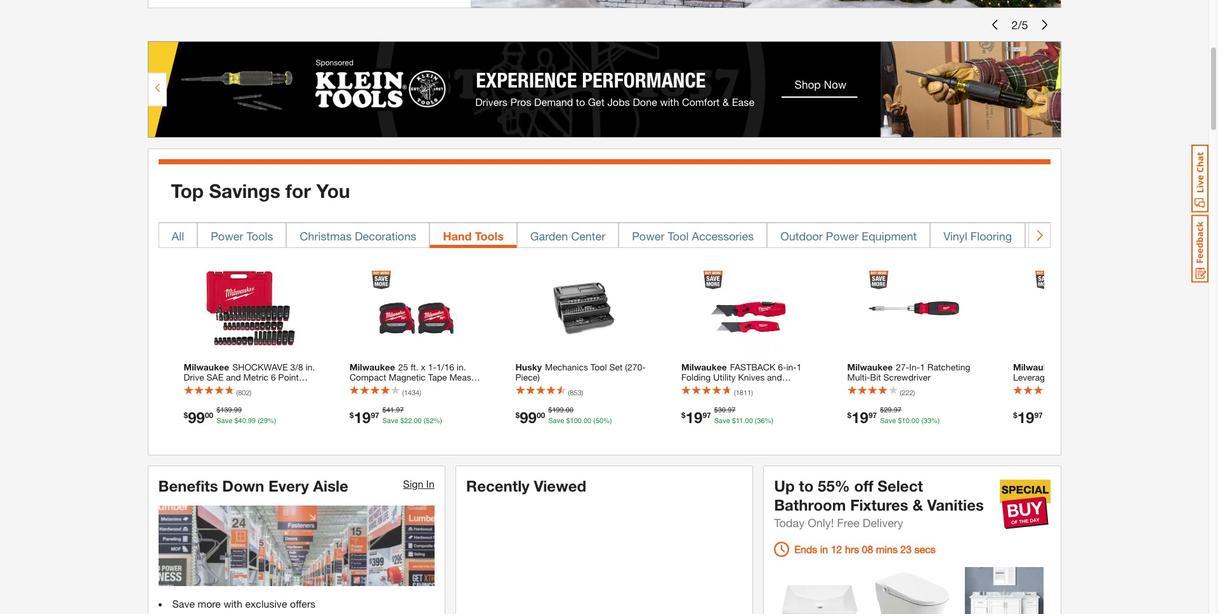 Task type: vqa. For each thing, say whether or not it's contained in the screenshot.


Task type: describe. For each thing, give the bounding box(es) containing it.
benefits
[[158, 477, 218, 495]]

ratcheting
[[928, 362, 971, 373]]

(270-
[[625, 362, 646, 373]]

99 up 40
[[234, 406, 242, 414]]

in. inside 9 in. 7-in-1 high leverage combination pliers
[[1070, 362, 1079, 373]]

vanities
[[928, 496, 984, 514]]

97 down ( 222 )
[[894, 406, 902, 414]]

( inside $ 19 97 $ 30 . 97 save $ 11 . 00 ( 36 %)
[[755, 417, 757, 425]]

$ 19 97 $ 29 . 97 save $ 10 . 00 ( 33 %)
[[848, 406, 940, 426]]

853
[[570, 388, 582, 397]]

in-
[[910, 362, 920, 373]]

save for piece)
[[548, 417, 564, 425]]

&
[[913, 496, 923, 514]]

99 inside "$ 99 00 $ 199 . 00 save $ 100 . 00 ( 50 %)"
[[520, 408, 537, 426]]

power for power tool accessories
[[632, 229, 665, 243]]

mechanics tool set (270-piece) image
[[535, 261, 631, 356]]

in
[[820, 543, 828, 555]]

christmas decorations
[[300, 229, 416, 243]]

offers
[[290, 598, 316, 610]]

up to 55% off select bathroom fixtures & vanities today only! free delivery
[[774, 477, 984, 530]]

milwaukee for 25 ft. x 1-1/16 in. compact magnetic tape measure with 15 ft. reach (2-pack)
[[350, 362, 395, 373]]

every
[[269, 477, 309, 495]]

27-in-1 ratcheting multi-bit screwdriver image
[[867, 261, 962, 356]]

( 802 )
[[236, 388, 251, 397]]

sign in
[[403, 478, 435, 490]]

ends in 12 hrs 08 mins 23 secs
[[795, 543, 936, 555]]

garden center button
[[517, 223, 619, 248]]

hand tools
[[443, 229, 504, 243]]

in-
[[1090, 362, 1100, 373]]

save for sae
[[217, 417, 232, 425]]

tool for power tool accessories
[[668, 229, 689, 243]]

garden center
[[530, 229, 606, 243]]

( 853 )
[[568, 388, 583, 397]]

tool storage
[[1039, 229, 1103, 243]]

( up $ 19 97 $ 30 . 97 save $ 11 . 00 ( 36 %)
[[734, 388, 736, 397]]

milwaukee for 27-in-1 ratcheting multi-bit screwdriver
[[848, 362, 893, 373]]

9
[[1062, 362, 1067, 373]]

11
[[736, 417, 743, 425]]

0 horizontal spatial ft.
[[381, 382, 389, 393]]

97 inside $ 19 97
[[1035, 410, 1043, 420]]

1 inside 9 in. 7-in-1 high leverage combination pliers
[[1100, 362, 1105, 373]]

139
[[220, 406, 232, 414]]

x
[[421, 362, 426, 373]]

( inside $ 19 97 $ 29 . 97 save $ 10 . 00 ( 33 %)
[[922, 417, 924, 425]]

33
[[924, 417, 932, 425]]

) for 1/16
[[420, 388, 421, 397]]

sign in link
[[403, 478, 435, 490]]

special buy logo image
[[1000, 479, 1051, 530]]

all button
[[158, 223, 197, 248]]

screwdriver
[[884, 372, 931, 383]]

$ 19 97
[[1014, 408, 1043, 426]]

1811
[[736, 388, 752, 397]]

6
[[271, 372, 276, 383]]

pliers
[[1106, 372, 1128, 383]]

52
[[426, 417, 434, 425]]

decorations
[[355, 229, 416, 243]]

milwaukee for shockwave 3/8 in. drive sae and metric 6 point impact socket set (43-piece)
[[184, 362, 229, 373]]

%) for shockwave 3/8 in. drive sae and metric 6 point impact socket set (43-piece)
[[268, 417, 276, 425]]

%) for mechanics tool set (270- piece)
[[604, 417, 612, 425]]

multi-
[[848, 372, 870, 383]]

off
[[854, 477, 874, 495]]

00 right 100
[[584, 417, 592, 425]]

husky
[[516, 362, 542, 373]]

199
[[552, 406, 564, 414]]

vinyl flooring
[[944, 229, 1012, 243]]

3 milwaukee from the left
[[682, 362, 727, 373]]

storage
[[1063, 229, 1103, 243]]

save inside $ 19 97 $ 30 . 97 save $ 11 . 00 ( 36 %)
[[714, 417, 730, 425]]

99 down impact
[[188, 408, 205, 426]]

( down the "mechanics tool set (270- piece)"
[[568, 388, 570, 397]]

power tools
[[211, 229, 273, 243]]

fastback 6-in-1 folding utility knives and fastback compact folding utility knife with general purpose blades (2-pack) image
[[701, 261, 796, 356]]

up
[[774, 477, 795, 495]]

vanities, mirrors & hardware product image image
[[965, 567, 1044, 614]]

img for wrap up holiday decorating last-minute outdoor decor image
[[148, 0, 1061, 8]]

1434
[[404, 388, 420, 397]]

flooring
[[971, 229, 1012, 243]]

tool for mechanics tool set (270- piece)
[[591, 362, 607, 373]]

sae
[[207, 372, 224, 383]]

97 left 30
[[703, 410, 711, 420]]

combination
[[1053, 372, 1103, 383]]

to
[[799, 477, 814, 495]]

save for 1/16
[[383, 417, 398, 425]]

shockwave
[[232, 362, 288, 373]]

christmas
[[300, 229, 352, 243]]

mechanics
[[545, 362, 588, 373]]

and
[[226, 372, 241, 383]]

19 for $ 19 97
[[1018, 408, 1035, 426]]

97 right 41
[[396, 406, 404, 414]]

%) inside $ 19 97 $ 30 . 97 save $ 11 . 00 ( 36 %)
[[765, 417, 774, 425]]

tools for hand tools
[[475, 229, 504, 243]]

shockwave 3/8 in. drive sae and metric 6 point impact socket set (43-piece) image
[[203, 261, 299, 356]]

(2-
[[419, 382, 430, 393]]

19 for $ 19 97 $ 29 . 97 save $ 10 . 00 ( 33 %)
[[852, 408, 869, 426]]

tools for power tools
[[247, 229, 273, 243]]

25 ft. x 1-1/16 in. compact magnetic tape measure with 15 ft. reach (2-pack) image
[[369, 261, 465, 356]]

save more with exclusive offers
[[172, 598, 316, 610]]

down
[[222, 477, 264, 495]]

1 inside 27-in-1 ratcheting multi-bit screwdriver
[[920, 362, 925, 373]]

power tool accessories
[[632, 229, 754, 243]]

97 left 41
[[371, 410, 379, 420]]

vinyl flooring button
[[931, 223, 1026, 248]]

sign in card banner image
[[158, 506, 435, 587]]

center
[[571, 229, 606, 243]]

hand tools button
[[430, 223, 517, 248]]

previous slide image
[[990, 20, 1001, 30]]

2
[[1012, 17, 1018, 31]]

27-in-1 ratcheting multi-bit screwdriver
[[848, 362, 971, 383]]

19 for $ 19 97 $ 41 . 97 save $ 22 . 00 ( 52 %)
[[354, 408, 371, 426]]



Task type: locate. For each thing, give the bounding box(es) containing it.
toilets & tubs product image image
[[873, 567, 952, 614]]

1 right 27-
[[920, 362, 925, 373]]

19 down leverage
[[1018, 408, 1035, 426]]

( inside $ 19 97 $ 41 . 97 save $ 22 . 00 ( 52 %)
[[424, 417, 426, 425]]

all
[[172, 229, 184, 243]]

1 horizontal spatial 29
[[884, 406, 892, 414]]

0 horizontal spatial set
[[244, 382, 257, 393]]

leverage
[[1014, 372, 1050, 383]]

2 horizontal spatial tool
[[1039, 229, 1060, 243]]

00
[[566, 406, 574, 414], [205, 410, 213, 420], [537, 410, 545, 420], [414, 417, 422, 425], [584, 417, 592, 425], [745, 417, 753, 425], [912, 417, 920, 425]]

0 vertical spatial 29
[[884, 406, 892, 414]]

29
[[884, 406, 892, 414], [260, 417, 268, 425]]

99 left 199
[[520, 408, 537, 426]]

( right '10'
[[922, 417, 924, 425]]

00 right '10'
[[912, 417, 920, 425]]

00 left 199
[[537, 410, 545, 420]]

) for sae
[[250, 388, 251, 397]]

2 1 from the left
[[1100, 362, 1105, 373]]

save inside "$ 99 00 $ 199 . 00 save $ 100 . 00 ( 50 %)"
[[548, 417, 564, 425]]

00 inside $ 19 97 $ 41 . 97 save $ 22 . 00 ( 52 %)
[[414, 417, 422, 425]]

00 left 139
[[205, 410, 213, 420]]

00 right 11
[[745, 417, 753, 425]]

23
[[901, 543, 912, 555]]

tools inside button
[[475, 229, 504, 243]]

5 ) from the left
[[914, 388, 915, 397]]

00 right 199
[[566, 406, 574, 414]]

hrs
[[845, 543, 859, 555]]

savings
[[209, 179, 280, 202]]

( 222 )
[[900, 388, 915, 397]]

tool left 'storage'
[[1039, 229, 1060, 243]]

( inside $ 99 00 $ 139 . 99 save $ 40 . 99 ( 29 %)
[[258, 417, 260, 425]]

3 power from the left
[[826, 229, 859, 243]]

22
[[404, 417, 412, 425]]

save inside $ 99 00 $ 139 . 99 save $ 40 . 99 ( 29 %)
[[217, 417, 232, 425]]

1 vertical spatial ft.
[[381, 382, 389, 393]]

ft. right 15 on the bottom left of page
[[381, 382, 389, 393]]

7-
[[1082, 362, 1090, 373]]

1 vertical spatial set
[[244, 382, 257, 393]]

802
[[238, 388, 250, 397]]

save for multi-
[[880, 417, 896, 425]]

milwaukee up 15 on the bottom left of page
[[350, 362, 395, 373]]

( right 40
[[258, 417, 260, 425]]

milwaukee link
[[682, 362, 816, 413]]

1 1 from the left
[[920, 362, 925, 373]]

0 vertical spatial set
[[610, 362, 623, 373]]

tool
[[668, 229, 689, 243], [1039, 229, 1060, 243], [591, 362, 607, 373]]

97
[[396, 406, 404, 414], [728, 406, 736, 414], [894, 406, 902, 414], [371, 410, 379, 420], [703, 410, 711, 420], [869, 410, 877, 420], [1035, 410, 1043, 420]]

0 horizontal spatial tool
[[591, 362, 607, 373]]

tool inside 'button'
[[1039, 229, 1060, 243]]

( down and
[[236, 388, 238, 397]]

19 for $ 19 97 $ 30 . 97 save $ 11 . 00 ( 36 %)
[[686, 408, 703, 426]]

pack)
[[430, 382, 452, 393]]

( right 100
[[594, 417, 596, 425]]

free delivery
[[837, 516, 904, 530]]

power tools button
[[197, 223, 287, 248]]

99 right 40
[[248, 417, 256, 425]]

(43-
[[260, 382, 275, 393]]

%) inside $ 99 00 $ 139 . 99 save $ 40 . 99 ( 29 %)
[[268, 417, 276, 425]]

tool storage button
[[1026, 223, 1117, 248]]

with right more on the left of page
[[224, 598, 242, 610]]

%) right 22
[[434, 417, 442, 425]]

)
[[250, 388, 251, 397], [420, 388, 421, 397], [582, 388, 583, 397], [752, 388, 753, 397], [914, 388, 915, 397]]

2 / 5
[[1012, 17, 1028, 31]]

/
[[1018, 17, 1022, 31]]

bathroom sinks & faucets product image image
[[781, 567, 860, 614]]

2 in. from the left
[[457, 362, 466, 373]]

29 inside $ 19 97 $ 29 . 97 save $ 10 . 00 ( 33 %)
[[884, 406, 892, 414]]

0 horizontal spatial tools
[[247, 229, 273, 243]]

.
[[232, 406, 234, 414], [394, 406, 396, 414], [564, 406, 566, 414], [726, 406, 728, 414], [892, 406, 894, 414], [246, 417, 248, 425], [412, 417, 414, 425], [582, 417, 584, 425], [743, 417, 745, 425], [910, 417, 912, 425]]

top
[[171, 179, 204, 202]]

power right center
[[632, 229, 665, 243]]

4 %) from the left
[[765, 417, 774, 425]]

in
[[426, 478, 435, 490]]

save left more on the left of page
[[172, 598, 195, 610]]

$ 19 97 $ 30 . 97 save $ 11 . 00 ( 36 %)
[[682, 406, 774, 426]]

00 inside $ 19 97 $ 29 . 97 save $ 10 . 00 ( 33 %)
[[912, 417, 920, 425]]

$ 19 97 $ 41 . 97 save $ 22 . 00 ( 52 %)
[[350, 406, 442, 426]]

ft.
[[411, 362, 419, 373], [381, 382, 389, 393]]

%) inside "$ 99 00 $ 199 . 00 save $ 100 . 00 ( 50 %)"
[[604, 417, 612, 425]]

shockwave 3/8 in. drive sae and metric 6 point impact socket set (43-piece)
[[184, 362, 315, 393]]

0 vertical spatial with
[[350, 382, 366, 393]]

%) inside $ 19 97 $ 29 . 97 save $ 10 . 00 ( 33 %)
[[932, 417, 940, 425]]

3 in. from the left
[[1070, 362, 1079, 373]]

9 in. 7-in-1 high leverage combination pliers
[[1014, 362, 1128, 383]]

97 down leverage
[[1035, 410, 1043, 420]]

40
[[238, 417, 246, 425]]

1-
[[428, 362, 437, 373]]

1 horizontal spatial tool
[[668, 229, 689, 243]]

aisle
[[313, 477, 348, 495]]

tool left accessories
[[668, 229, 689, 243]]

viewed
[[534, 477, 586, 495]]

%) inside $ 19 97 $ 41 . 97 save $ 22 . 00 ( 52 %)
[[434, 417, 442, 425]]

) for multi-
[[914, 388, 915, 397]]

0 vertical spatial ft.
[[411, 362, 419, 373]]

milwaukee up impact
[[184, 362, 229, 373]]

( 1811 )
[[734, 388, 753, 397]]

power
[[211, 229, 243, 243], [632, 229, 665, 243], [826, 229, 859, 243]]

1 horizontal spatial piece)
[[516, 372, 540, 383]]

$ inside $ 19 97
[[1014, 410, 1018, 420]]

1 left high in the right of the page
[[1100, 362, 1105, 373]]

1 vertical spatial with
[[224, 598, 242, 610]]

9 in. 7-in-1 high leverage combination pliers image
[[1033, 261, 1128, 356]]

power for power tools
[[211, 229, 243, 243]]

00 inside $ 99 00 $ 139 . 99 save $ 40 . 99 ( 29 %)
[[205, 410, 213, 420]]

milwaukee left 27-
[[848, 362, 893, 373]]

$ 99 00 $ 199 . 00 save $ 100 . 00 ( 50 %)
[[516, 406, 612, 426]]

3 ) from the left
[[582, 388, 583, 397]]

1 horizontal spatial ft.
[[411, 362, 419, 373]]

measure
[[450, 372, 484, 383]]

power down savings on the top left
[[211, 229, 243, 243]]

live chat image
[[1192, 145, 1209, 213]]

2 horizontal spatial in.
[[1070, 362, 1079, 373]]

next slide image
[[1040, 20, 1050, 30]]

3 19 from the left
[[852, 408, 869, 426]]

$
[[217, 406, 220, 414], [383, 406, 386, 414], [548, 406, 552, 414], [714, 406, 718, 414], [880, 406, 884, 414], [184, 410, 188, 420], [350, 410, 354, 420], [516, 410, 520, 420], [682, 410, 686, 420], [848, 410, 852, 420], [1014, 410, 1018, 420], [234, 417, 238, 425], [400, 417, 404, 425], [566, 417, 570, 425], [732, 417, 736, 425], [898, 417, 902, 425]]

ft. left 'x'
[[411, 362, 419, 373]]

tool right mechanics on the left
[[591, 362, 607, 373]]

) for piece)
[[582, 388, 583, 397]]

1 ) from the left
[[250, 388, 251, 397]]

with left 15 on the bottom left of page
[[350, 382, 366, 393]]

tools right hand
[[475, 229, 504, 243]]

piece) left mechanics on the left
[[516, 372, 540, 383]]

recently viewed
[[466, 477, 586, 495]]

%) right 100
[[604, 417, 612, 425]]

5 milwaukee from the left
[[1014, 362, 1059, 373]]

%) right '10'
[[932, 417, 940, 425]]

tool inside button
[[668, 229, 689, 243]]

1/16
[[437, 362, 454, 373]]

more
[[198, 598, 221, 610]]

socket
[[214, 382, 242, 393]]

tools inside button
[[247, 229, 273, 243]]

2 19 from the left
[[686, 408, 703, 426]]

vinyl
[[944, 229, 968, 243]]

fixtures
[[851, 496, 909, 514]]

19 left 30
[[686, 408, 703, 426]]

in. right 3/8
[[306, 362, 315, 373]]

save inside $ 19 97 $ 29 . 97 save $ 10 . 00 ( 33 %)
[[880, 417, 896, 425]]

outdoor
[[781, 229, 823, 243]]

1 %) from the left
[[268, 417, 276, 425]]

5
[[1022, 17, 1028, 31]]

in.
[[306, 362, 315, 373], [457, 362, 466, 373], [1070, 362, 1079, 373]]

4 milwaukee from the left
[[848, 362, 893, 373]]

%) right 11
[[765, 417, 774, 425]]

1 horizontal spatial 1
[[1100, 362, 1105, 373]]

piece) inside the "mechanics tool set (270- piece)"
[[516, 372, 540, 383]]

25
[[398, 362, 408, 373]]

1 horizontal spatial in.
[[457, 362, 466, 373]]

15
[[369, 382, 378, 393]]

0 horizontal spatial piece)
[[275, 382, 300, 393]]

29 inside $ 99 00 $ 139 . 99 save $ 40 . 99 ( 29 %)
[[260, 417, 268, 425]]

( down screwdriver
[[900, 388, 902, 397]]

08
[[862, 543, 874, 555]]

metric
[[243, 372, 268, 383]]

in. right 1/16
[[457, 362, 466, 373]]

high
[[1108, 362, 1126, 373]]

power right outdoor
[[826, 229, 859, 243]]

3/8
[[290, 362, 303, 373]]

set inside shockwave 3/8 in. drive sae and metric 6 point impact socket set (43-piece)
[[244, 382, 257, 393]]

power inside button
[[211, 229, 243, 243]]

equipment
[[862, 229, 917, 243]]

5 %) from the left
[[932, 417, 940, 425]]

tool inside the "mechanics tool set (270- piece)"
[[591, 362, 607, 373]]

00 inside $ 19 97 $ 30 . 97 save $ 11 . 00 ( 36 %)
[[745, 417, 753, 425]]

1 power from the left
[[211, 229, 243, 243]]

( right 22
[[424, 417, 426, 425]]

bathroom
[[774, 496, 846, 514]]

19 inside $ 19 97 $ 41 . 97 save $ 22 . 00 ( 52 %)
[[354, 408, 371, 426]]

piece) inside shockwave 3/8 in. drive sae and metric 6 point impact socket set (43-piece)
[[275, 382, 300, 393]]

1
[[920, 362, 925, 373], [1100, 362, 1105, 373]]

19 left 41
[[354, 408, 371, 426]]

christmas decorations button
[[287, 223, 430, 248]]

with
[[350, 382, 366, 393], [224, 598, 242, 610]]

19 inside $ 19 97 $ 30 . 97 save $ 11 . 00 ( 36 %)
[[686, 408, 703, 426]]

with inside 25 ft. x 1-1/16 in. compact magnetic tape measure with 15 ft. reach (2-pack)
[[350, 382, 366, 393]]

save down 139
[[217, 417, 232, 425]]

select
[[878, 477, 923, 495]]

2 ) from the left
[[420, 388, 421, 397]]

feedback link image
[[1192, 215, 1209, 283]]

0 horizontal spatial 1
[[920, 362, 925, 373]]

accessories
[[692, 229, 754, 243]]

impact
[[184, 382, 211, 393]]

97 right 30
[[728, 406, 736, 414]]

you
[[316, 179, 350, 202]]

set left (270-
[[610, 362, 623, 373]]

30
[[718, 406, 726, 414]]

( inside "$ 99 00 $ 199 . 00 save $ 100 . 00 ( 50 %)"
[[594, 417, 596, 425]]

222
[[902, 388, 914, 397]]

97 left '10'
[[869, 410, 877, 420]]

1 tools from the left
[[247, 229, 273, 243]]

set left (43-
[[244, 382, 257, 393]]

set inside the "mechanics tool set (270- piece)"
[[610, 362, 623, 373]]

%) for 25 ft. x 1-1/16 in. compact magnetic tape measure with 15 ft. reach (2-pack)
[[434, 417, 442, 425]]

in. right 9 at the bottom right of the page
[[1070, 362, 1079, 373]]

1 19 from the left
[[354, 408, 371, 426]]

piece) down 3/8
[[275, 382, 300, 393]]

secs
[[915, 543, 936, 555]]

2 power from the left
[[632, 229, 665, 243]]

0 horizontal spatial power
[[211, 229, 243, 243]]

milwaukee up 30
[[682, 362, 727, 373]]

mins
[[876, 543, 898, 555]]

save down 199
[[548, 417, 564, 425]]

1 horizontal spatial set
[[610, 362, 623, 373]]

in. inside 25 ft. x 1-1/16 in. compact magnetic tape measure with 15 ft. reach (2-pack)
[[457, 362, 466, 373]]

save down 30
[[714, 417, 730, 425]]

1 horizontal spatial power
[[632, 229, 665, 243]]

2 %) from the left
[[434, 417, 442, 425]]

save inside $ 19 97 $ 41 . 97 save $ 22 . 00 ( 52 %)
[[383, 417, 398, 425]]

19 down multi-
[[852, 408, 869, 426]]

ends
[[795, 543, 818, 555]]

save left '10'
[[880, 417, 896, 425]]

garden
[[530, 229, 568, 243]]

2 tools from the left
[[475, 229, 504, 243]]

%) right 40
[[268, 417, 276, 425]]

2 horizontal spatial power
[[826, 229, 859, 243]]

in. inside shockwave 3/8 in. drive sae and metric 6 point impact socket set (43-piece)
[[306, 362, 315, 373]]

( down magnetic
[[402, 388, 404, 397]]

$ 99 00 $ 139 . 99 save $ 40 . 99 ( 29 %)
[[184, 406, 276, 426]]

4 19 from the left
[[1018, 408, 1035, 426]]

2 milwaukee from the left
[[350, 362, 395, 373]]

1 horizontal spatial tools
[[475, 229, 504, 243]]

100
[[570, 417, 582, 425]]

3 %) from the left
[[604, 417, 612, 425]]

12
[[831, 543, 842, 555]]

0 horizontal spatial 29
[[260, 417, 268, 425]]

milwaukee for 9 in. 7-in-1 high leverage combination pliers
[[1014, 362, 1059, 373]]

outdoor power equipment button
[[767, 223, 931, 248]]

for
[[286, 179, 311, 202]]

1 milwaukee from the left
[[184, 362, 229, 373]]

19 inside $ 19 97 $ 29 . 97 save $ 10 . 00 ( 33 %)
[[852, 408, 869, 426]]

4 ) from the left
[[752, 388, 753, 397]]

tools down top savings for you
[[247, 229, 273, 243]]

power tool accessories button
[[619, 223, 767, 248]]

save down 41
[[383, 417, 398, 425]]

0 horizontal spatial with
[[224, 598, 242, 610]]

( right 11
[[755, 417, 757, 425]]

1 in. from the left
[[306, 362, 315, 373]]

41
[[386, 406, 394, 414]]

next arrow image
[[1034, 229, 1045, 241]]

0 horizontal spatial in.
[[306, 362, 315, 373]]

milwaukee left 9 at the bottom right of the page
[[1014, 362, 1059, 373]]

%) for 27-in-1 ratcheting multi-bit screwdriver
[[932, 417, 940, 425]]

top savings for you
[[171, 179, 350, 202]]

1 horizontal spatial with
[[350, 382, 366, 393]]

1 vertical spatial 29
[[260, 417, 268, 425]]

(
[[236, 388, 238, 397], [402, 388, 404, 397], [568, 388, 570, 397], [734, 388, 736, 397], [900, 388, 902, 397], [258, 417, 260, 425], [424, 417, 426, 425], [594, 417, 596, 425], [755, 417, 757, 425], [922, 417, 924, 425]]

00 right 22
[[414, 417, 422, 425]]



